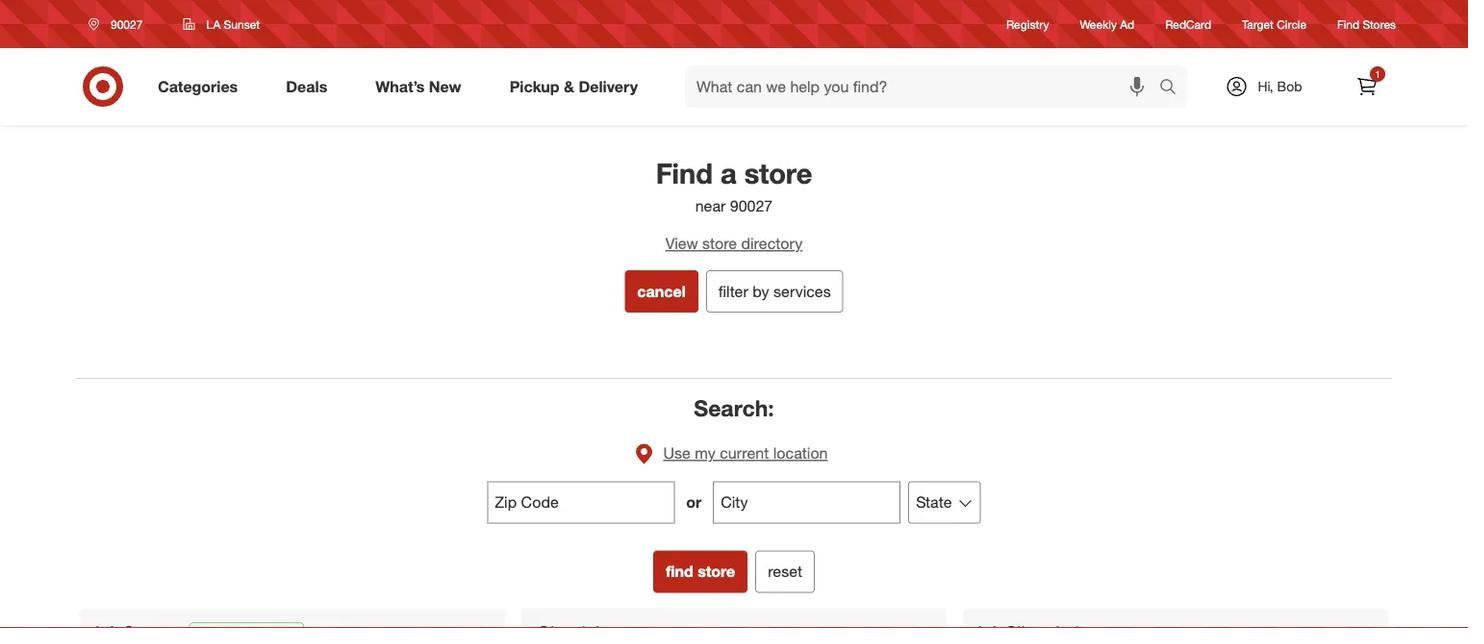 Task type: vqa. For each thing, say whether or not it's contained in the screenshot.
Shop in store
no



Task type: describe. For each thing, give the bounding box(es) containing it.
find store button
[[654, 551, 748, 593]]

hi, bob
[[1258, 78, 1303, 95]]

ad
[[1121, 17, 1135, 31]]

location
[[774, 444, 828, 463]]

use my current location link
[[624, 430, 845, 478]]

what's new
[[376, 77, 462, 96]]

circle
[[1277, 17, 1307, 31]]

1 link
[[1347, 65, 1389, 108]]

pickup & delivery
[[510, 77, 638, 96]]

90027 inside find a store near 90027
[[730, 196, 773, 215]]

delivery
[[579, 77, 638, 96]]

pickup & delivery link
[[493, 65, 662, 108]]

find a store near 90027
[[656, 156, 813, 215]]

redcard
[[1166, 17, 1212, 31]]

store for view store directory
[[703, 234, 737, 253]]

weekly ad
[[1080, 17, 1135, 31]]

filter
[[719, 282, 749, 301]]

store for find store
[[698, 563, 736, 581]]

view
[[666, 234, 698, 253]]

my
[[695, 444, 716, 463]]

weekly ad link
[[1080, 16, 1135, 32]]

reset button
[[756, 551, 815, 593]]

use my current location
[[664, 444, 828, 463]]

find
[[666, 563, 694, 581]]

deals link
[[270, 65, 352, 108]]

cancel
[[638, 282, 686, 301]]

90027 button
[[76, 7, 163, 41]]

or
[[687, 493, 702, 512]]

registry
[[1007, 17, 1050, 31]]

what's new link
[[359, 65, 486, 108]]

&
[[564, 77, 575, 96]]

la sunset button
[[171, 7, 272, 41]]

view store directory link
[[61, 233, 1408, 255]]

filter by services
[[719, 282, 831, 301]]

near
[[696, 196, 726, 215]]

search
[[1151, 79, 1197, 98]]

view store directory
[[666, 234, 803, 253]]

sunset
[[224, 17, 260, 31]]

1
[[1376, 68, 1381, 80]]



Task type: locate. For each thing, give the bounding box(es) containing it.
0 horizontal spatial find
[[656, 156, 713, 190]]

current
[[720, 444, 769, 463]]

filter by services button
[[706, 270, 844, 313]]

la
[[206, 17, 221, 31]]

categories link
[[141, 65, 262, 108]]

2 vertical spatial store
[[698, 563, 736, 581]]

directory
[[742, 234, 803, 253]]

90027 left la
[[111, 17, 143, 31]]

pickup
[[510, 77, 560, 96]]

90027 down a
[[730, 196, 773, 215]]

find for a
[[656, 156, 713, 190]]

find up near
[[656, 156, 713, 190]]

bob
[[1278, 78, 1303, 95]]

1 vertical spatial 90027
[[730, 196, 773, 215]]

by
[[753, 282, 770, 301]]

find for stores
[[1338, 17, 1360, 31]]

1 vertical spatial find
[[656, 156, 713, 190]]

target circle link
[[1243, 16, 1307, 32]]

store right view
[[703, 234, 737, 253]]

redcard link
[[1166, 16, 1212, 32]]

find left stores
[[1338, 17, 1360, 31]]

store inside find a store near 90027
[[745, 156, 813, 190]]

new
[[429, 77, 462, 96]]

find inside 'link'
[[1338, 17, 1360, 31]]

search:
[[694, 394, 775, 421]]

90027 inside 90027 'dropdown button'
[[111, 17, 143, 31]]

store right a
[[745, 156, 813, 190]]

hi,
[[1258, 78, 1274, 95]]

la sunset
[[206, 17, 260, 31]]

use
[[664, 444, 691, 463]]

what's
[[376, 77, 425, 96]]

registry link
[[1007, 16, 1050, 32]]

store right find
[[698, 563, 736, 581]]

categories
[[158, 77, 238, 96]]

reset
[[768, 563, 803, 581]]

find stores link
[[1338, 16, 1397, 32]]

0 vertical spatial find
[[1338, 17, 1360, 31]]

deals
[[286, 77, 328, 96]]

cancel button
[[625, 270, 699, 313]]

services
[[774, 282, 831, 301]]

find stores
[[1338, 17, 1397, 31]]

90027
[[111, 17, 143, 31], [730, 196, 773, 215]]

1 horizontal spatial find
[[1338, 17, 1360, 31]]

store inside view store directory link
[[703, 234, 737, 253]]

find
[[1338, 17, 1360, 31], [656, 156, 713, 190]]

store inside find store button
[[698, 563, 736, 581]]

0 vertical spatial 90027
[[111, 17, 143, 31]]

store
[[745, 156, 813, 190], [703, 234, 737, 253], [698, 563, 736, 581]]

1 horizontal spatial 90027
[[730, 196, 773, 215]]

find store
[[666, 563, 736, 581]]

a
[[721, 156, 737, 190]]

target
[[1243, 17, 1274, 31]]

0 vertical spatial store
[[745, 156, 813, 190]]

What can we help you find? suggestions appear below search field
[[685, 65, 1165, 108]]

None text field
[[487, 482, 675, 524], [713, 482, 901, 524], [487, 482, 675, 524], [713, 482, 901, 524]]

target circle
[[1243, 17, 1307, 31]]

weekly
[[1080, 17, 1117, 31]]

0 horizontal spatial 90027
[[111, 17, 143, 31]]

stores
[[1363, 17, 1397, 31]]

search button
[[1151, 65, 1197, 112]]

1 vertical spatial store
[[703, 234, 737, 253]]

find inside find a store near 90027
[[656, 156, 713, 190]]



